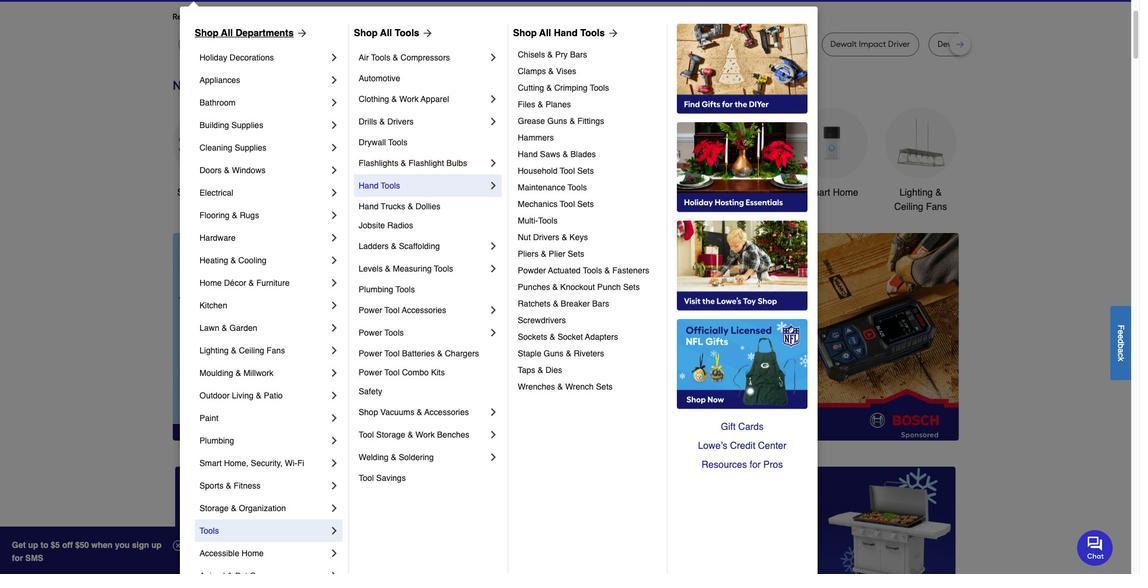 Task type: locate. For each thing, give the bounding box(es) containing it.
0 vertical spatial tools link
[[351, 107, 422, 200]]

2 shop from the left
[[354, 28, 378, 39]]

dewalt for dewalt drill bit
[[312, 39, 339, 49]]

b
[[1116, 344, 1126, 349]]

sets
[[577, 166, 594, 176], [577, 200, 594, 209], [568, 249, 584, 259], [623, 283, 640, 292], [596, 382, 613, 392]]

0 horizontal spatial driver
[[502, 39, 525, 49]]

tool up welding
[[359, 431, 374, 440]]

chevron right image for shop vacuums & accessories
[[488, 407, 499, 419]]

scroll to item #2 element
[[639, 419, 670, 426]]

chevron right image for paint
[[328, 413, 340, 425]]

0 vertical spatial lighting
[[900, 188, 933, 198]]

tool inside the power tool batteries & chargers link
[[384, 349, 400, 359]]

scroll to item #4 image
[[698, 420, 727, 425]]

0 vertical spatial shop
[[177, 188, 199, 198]]

center
[[758, 441, 787, 452]]

a
[[1116, 349, 1126, 353]]

sets down blades
[[577, 166, 594, 176]]

0 horizontal spatial home
[[200, 279, 222, 288]]

resources
[[702, 460, 747, 471]]

sports & fitness link
[[200, 475, 328, 498]]

for inside get up to $5 off $50 when you sign up for sms
[[12, 554, 23, 564]]

arrow right image
[[605, 27, 619, 39]]

chevron right image for moulding & millwork
[[328, 368, 340, 379]]

1 vertical spatial supplies
[[235, 143, 267, 153]]

0 horizontal spatial outdoor
[[200, 391, 230, 401]]

1 horizontal spatial kitchen
[[530, 188, 562, 198]]

2 vertical spatial for
[[12, 554, 23, 564]]

chevron right image for flooring & rugs
[[328, 210, 340, 222]]

2 bit from the left
[[527, 39, 536, 49]]

0 vertical spatial supplies
[[231, 121, 263, 130]]

sports & fitness
[[200, 482, 261, 491]]

0 horizontal spatial arrow right image
[[294, 27, 308, 39]]

sets down keys at top
[[568, 249, 584, 259]]

for left pros
[[750, 460, 761, 471]]

hand down the flashlights
[[359, 181, 379, 191]]

taps & dies
[[518, 366, 562, 375]]

multi-tools
[[518, 216, 558, 226]]

air tools & compressors
[[359, 53, 450, 62]]

all up 'air tools & compressors'
[[380, 28, 392, 39]]

1 driver from the left
[[502, 39, 525, 49]]

0 horizontal spatial kitchen
[[200, 301, 227, 311]]

0 vertical spatial accessories
[[402, 306, 446, 315]]

hand saws & blades link
[[518, 146, 659, 163]]

4 dewalt from the left
[[682, 39, 708, 49]]

0 horizontal spatial for
[[12, 554, 23, 564]]

hammers
[[518, 133, 554, 143]]

pliers
[[518, 249, 539, 259]]

dewalt impact driver
[[831, 39, 910, 49]]

0 vertical spatial kitchen
[[530, 188, 562, 198]]

chevron right image for welding & soldering
[[488, 452, 499, 464]]

1 horizontal spatial outdoor
[[620, 188, 654, 198]]

power down the power tools
[[359, 349, 382, 359]]

0 horizontal spatial impact
[[473, 39, 500, 49]]

4 bit from the left
[[982, 39, 992, 49]]

kitchen inside kitchen faucets link
[[530, 188, 562, 198]]

hand up "jobsite"
[[359, 202, 379, 211]]

work
[[399, 94, 419, 104], [416, 431, 435, 440]]

1 vertical spatial tools link
[[200, 520, 328, 543]]

shop down recommended
[[195, 28, 219, 39]]

0 horizontal spatial up
[[28, 541, 38, 551]]

accessible home link
[[200, 543, 328, 565]]

0 vertical spatial fans
[[926, 202, 947, 213]]

1 horizontal spatial for
[[268, 12, 279, 22]]

& inside outdoor tools & equipment
[[681, 188, 688, 198]]

up left to on the bottom left of page
[[28, 541, 38, 551]]

benches
[[437, 431, 469, 440]]

2 driver from the left
[[781, 39, 803, 49]]

1 horizontal spatial lighting & ceiling fans link
[[885, 107, 956, 214]]

smart for smart home
[[805, 188, 830, 198]]

arrow right image for shop all departments
[[294, 27, 308, 39]]

smart home link
[[796, 107, 867, 200]]

shop all departments
[[195, 28, 294, 39]]

arrow right image inside shop all departments link
[[294, 27, 308, 39]]

lawn & garden link
[[200, 317, 328, 340]]

0 horizontal spatial decorations
[[230, 53, 274, 62]]

flooring
[[200, 211, 230, 220]]

officially licensed n f l gifts. shop now. image
[[677, 320, 808, 410]]

1 horizontal spatial up
[[151, 541, 162, 551]]

kitchen up lawn in the bottom left of the page
[[200, 301, 227, 311]]

plumbing
[[359, 285, 393, 295], [200, 437, 234, 446]]

sets down faucets
[[577, 200, 594, 209]]

1 vertical spatial smart
[[200, 459, 222, 469]]

shop left electrical at the top left
[[177, 188, 199, 198]]

outdoor up equipment
[[620, 188, 654, 198]]

0 horizontal spatial smart
[[200, 459, 222, 469]]

levels & measuring tools link
[[359, 258, 488, 280]]

2 power from the top
[[359, 328, 382, 338]]

supplies up cleaning supplies
[[231, 121, 263, 130]]

visit the lowe's toy shop. image
[[677, 221, 808, 311]]

chevron right image for drills & drivers
[[488, 116, 499, 128]]

1 horizontal spatial smart
[[805, 188, 830, 198]]

work up welding & soldering link
[[416, 431, 435, 440]]

ladders & scaffolding link
[[359, 235, 488, 258]]

0 vertical spatial lighting & ceiling fans
[[894, 188, 947, 213]]

chevron right image
[[488, 52, 499, 64], [488, 93, 499, 105], [328, 165, 340, 176], [488, 180, 499, 192], [328, 210, 340, 222], [328, 255, 340, 267], [328, 390, 340, 402], [488, 407, 499, 419], [488, 429, 499, 441], [328, 458, 340, 470], [328, 480, 340, 492], [328, 503, 340, 515], [328, 548, 340, 560]]

decorations inside holiday decorations link
[[230, 53, 274, 62]]

drill for dewalt drill bit set
[[966, 39, 980, 49]]

gift
[[721, 422, 736, 433]]

1 vertical spatial shop
[[359, 408, 378, 417]]

2 horizontal spatial impact
[[859, 39, 886, 49]]

chevron right image for ladders & scaffolding
[[488, 241, 499, 252]]

home inside 'link'
[[242, 549, 264, 559]]

2 horizontal spatial home
[[833, 188, 858, 198]]

for left you
[[268, 12, 279, 22]]

bars for ratchets & breaker bars
[[592, 299, 609, 309]]

0 vertical spatial guns
[[547, 116, 567, 126]]

decorations down christmas
[[450, 202, 501, 213]]

1 vertical spatial drivers
[[533, 233, 559, 242]]

1 vertical spatial fans
[[267, 346, 285, 356]]

doors
[[200, 166, 222, 175]]

0 vertical spatial drivers
[[387, 117, 414, 126]]

1 shop from the left
[[195, 28, 219, 39]]

0 horizontal spatial bars
[[570, 50, 587, 59]]

decorations inside "christmas decorations" link
[[450, 202, 501, 213]]

1 horizontal spatial set
[[994, 39, 1006, 49]]

2 horizontal spatial driver
[[888, 39, 910, 49]]

2 vertical spatial home
[[242, 549, 264, 559]]

cutting & crimping tools link
[[518, 80, 659, 96]]

shop for shop vacuums & accessories
[[359, 408, 378, 417]]

0 vertical spatial home
[[833, 188, 858, 198]]

1 horizontal spatial drivers
[[533, 233, 559, 242]]

plumbing down paint
[[200, 437, 234, 446]]

files & planes
[[518, 100, 571, 109]]

1 horizontal spatial plumbing
[[359, 285, 393, 295]]

0 horizontal spatial lighting & ceiling fans
[[200, 346, 285, 356]]

1 set from the left
[[591, 39, 604, 49]]

kitchen up mechanics at the left of page
[[530, 188, 562, 198]]

power up safety
[[359, 368, 382, 378]]

welding
[[359, 453, 389, 463]]

2 dewalt from the left
[[241, 39, 268, 49]]

0 horizontal spatial storage
[[200, 504, 229, 514]]

hand inside 'link'
[[518, 150, 538, 159]]

drill bit set
[[564, 39, 604, 49]]

chevron right image for smart home, security, wi-fi
[[328, 458, 340, 470]]

1 horizontal spatial lighting & ceiling fans
[[894, 188, 947, 213]]

fi
[[297, 459, 304, 469]]

chevron right image for doors & windows
[[328, 165, 340, 176]]

adapters
[[585, 333, 618, 342]]

outdoor living & patio link
[[200, 385, 328, 407]]

cleaning supplies link
[[200, 137, 328, 159]]

2 e from the top
[[1116, 335, 1126, 339]]

c
[[1116, 353, 1126, 357]]

6 dewalt from the left
[[938, 39, 964, 49]]

1 vertical spatial decorations
[[450, 202, 501, 213]]

1 vertical spatial storage
[[200, 504, 229, 514]]

flooring & rugs link
[[200, 204, 328, 227]]

bit for impact driver bit
[[527, 39, 536, 49]]

2 horizontal spatial shop
[[513, 28, 537, 39]]

chevron right image for power tools
[[488, 327, 499, 339]]

0 horizontal spatial shop
[[195, 28, 219, 39]]

1 horizontal spatial bathroom link
[[707, 107, 778, 200]]

guns inside grease guns & fittings link
[[547, 116, 567, 126]]

1 horizontal spatial shop
[[354, 28, 378, 39]]

tool down kitchen faucets
[[560, 200, 575, 209]]

1 vertical spatial bars
[[592, 299, 609, 309]]

up right sign
[[151, 541, 162, 551]]

None search field
[[442, 0, 767, 3]]

0 vertical spatial work
[[399, 94, 419, 104]]

tool down plumbing tools
[[384, 306, 400, 315]]

chevron right image for hardware
[[328, 232, 340, 244]]

power up the power tools
[[359, 306, 382, 315]]

1 horizontal spatial shop
[[359, 408, 378, 417]]

bars
[[570, 50, 587, 59], [592, 299, 609, 309]]

1 vertical spatial lighting & ceiling fans link
[[200, 340, 328, 362]]

0 horizontal spatial drivers
[[387, 117, 414, 126]]

driver for impact driver bit
[[502, 39, 525, 49]]

bars down the 'punch'
[[592, 299, 609, 309]]

3 shop from the left
[[513, 28, 537, 39]]

supplies up windows
[[235, 143, 267, 153]]

shop
[[177, 188, 199, 198], [359, 408, 378, 417]]

flashlights
[[359, 159, 398, 168]]

0 horizontal spatial shop
[[177, 188, 199, 198]]

grease
[[518, 116, 545, 126]]

chevron right image for plumbing
[[328, 435, 340, 447]]

dewalt drill
[[682, 39, 725, 49]]

accessories up benches
[[424, 408, 469, 417]]

3 drill from the left
[[710, 39, 725, 49]]

heating & cooling
[[200, 256, 267, 265]]

christmas decorations
[[450, 188, 501, 213]]

power left arrow left icon
[[359, 328, 382, 338]]

1 vertical spatial outdoor
[[200, 391, 230, 401]]

smart home
[[805, 188, 858, 198]]

1 impact from the left
[[473, 39, 500, 49]]

hand trucks & dollies link
[[359, 197, 499, 216]]

compressors
[[401, 53, 450, 62]]

5 dewalt from the left
[[831, 39, 857, 49]]

0 horizontal spatial lighting
[[200, 346, 229, 356]]

powder actuated tools & fasteners
[[518, 266, 649, 276]]

get up to $5 off $50 when you sign up for sms
[[12, 541, 162, 564]]

drivers down clothing & work apparel
[[387, 117, 414, 126]]

all left deals
[[202, 188, 212, 198]]

0 vertical spatial bars
[[570, 50, 587, 59]]

hand down the hammers
[[518, 150, 538, 159]]

ladders & scaffolding
[[359, 242, 440, 251]]

pry
[[555, 50, 568, 59]]

chevron right image for tools
[[328, 526, 340, 537]]

shop these last-minute gifts. $99 or less. quantities are limited and won't last. image
[[173, 233, 364, 441]]

hand down recommended searches for you heading
[[554, 28, 578, 39]]

staple guns & riveters link
[[518, 346, 659, 362]]

all for tools
[[380, 28, 392, 39]]

chevron right image for accessible home
[[328, 548, 340, 560]]

dewalt for dewalt impact driver
[[831, 39, 857, 49]]

e up d
[[1116, 330, 1126, 335]]

impact for impact driver
[[752, 39, 779, 49]]

e up b
[[1116, 335, 1126, 339]]

1 vertical spatial plumbing
[[200, 437, 234, 446]]

0 horizontal spatial plumbing
[[200, 437, 234, 446]]

kitchen inside kitchen link
[[200, 301, 227, 311]]

punch
[[597, 283, 621, 292]]

1 drill from the left
[[341, 39, 355, 49]]

multi-
[[518, 216, 538, 226]]

1 vertical spatial guns
[[544, 349, 564, 359]]

automotive
[[359, 74, 400, 83]]

shop up air
[[354, 28, 378, 39]]

storage up welding & soldering
[[376, 431, 405, 440]]

bars down drill bit set
[[570, 50, 587, 59]]

1 power from the top
[[359, 306, 382, 315]]

bars for chisels & pry bars
[[570, 50, 587, 59]]

holiday
[[200, 53, 227, 62]]

rugs
[[240, 211, 259, 220]]

3 dewalt from the left
[[312, 39, 339, 49]]

plier
[[549, 249, 565, 259]]

guns up dies
[[544, 349, 564, 359]]

taps & dies link
[[518, 362, 659, 379]]

tools inside 'link'
[[568, 183, 587, 192]]

kitchen for kitchen faucets
[[530, 188, 562, 198]]

drivers up pliers & plier sets
[[533, 233, 559, 242]]

get up to 2 free select tools or batteries when you buy 1 with select purchases. image
[[175, 467, 423, 575]]

patio
[[264, 391, 283, 401]]

1 horizontal spatial decorations
[[450, 202, 501, 213]]

security,
[[251, 459, 283, 469]]

grease guns & fittings
[[518, 116, 604, 126]]

guns down planes
[[547, 116, 567, 126]]

up to 35 percent off select small appliances. image
[[442, 467, 690, 575]]

chevron right image
[[328, 52, 340, 64], [328, 74, 340, 86], [328, 97, 340, 109], [488, 116, 499, 128], [328, 119, 340, 131], [328, 142, 340, 154], [488, 157, 499, 169], [328, 187, 340, 199], [328, 232, 340, 244], [488, 241, 499, 252], [488, 263, 499, 275], [328, 277, 340, 289], [328, 300, 340, 312], [488, 305, 499, 317], [328, 322, 340, 334], [488, 327, 499, 339], [328, 345, 340, 357], [328, 368, 340, 379], [328, 413, 340, 425], [328, 435, 340, 447], [488, 452, 499, 464], [328, 526, 340, 537], [328, 571, 340, 575]]

shop up chisels
[[513, 28, 537, 39]]

1 dewalt from the left
[[187, 39, 214, 49]]

chevron right image for lawn & garden
[[328, 322, 340, 334]]

1 horizontal spatial storage
[[376, 431, 405, 440]]

outdoor down moulding
[[200, 391, 230, 401]]

2 horizontal spatial for
[[750, 460, 761, 471]]

0 vertical spatial lighting & ceiling fans link
[[885, 107, 956, 214]]

tool for power tool combo kits
[[384, 368, 400, 378]]

bars inside ratchets & breaker bars link
[[592, 299, 609, 309]]

kitchen for kitchen
[[200, 301, 227, 311]]

1 vertical spatial ceiling
[[239, 346, 264, 356]]

find gifts for the diyer. image
[[677, 24, 808, 114]]

decorations down 'dewalt tool'
[[230, 53, 274, 62]]

f e e d b a c k
[[1116, 325, 1126, 362]]

0 vertical spatial ceiling
[[894, 202, 923, 213]]

guns inside staple guns & riveters "link"
[[544, 349, 564, 359]]

0 vertical spatial decorations
[[230, 53, 274, 62]]

0 horizontal spatial ceiling
[[239, 346, 264, 356]]

0 vertical spatial smart
[[805, 188, 830, 198]]

arrow right image inside shop all tools link
[[419, 27, 434, 39]]

tool inside mechanics tool sets 'link'
[[560, 200, 575, 209]]

0 vertical spatial plumbing
[[359, 285, 393, 295]]

0 vertical spatial outdoor
[[620, 188, 654, 198]]

shop for shop all deals
[[177, 188, 199, 198]]

power inside the power tool combo kits link
[[359, 368, 382, 378]]

power for power tool batteries & chargers
[[359, 349, 382, 359]]

bathroom link
[[200, 91, 328, 114], [707, 107, 778, 200]]

1 horizontal spatial driver
[[781, 39, 803, 49]]

smart
[[805, 188, 830, 198], [200, 459, 222, 469]]

tool inside the power tool combo kits link
[[384, 368, 400, 378]]

bit for dewalt drill bit set
[[982, 39, 992, 49]]

tool for household tool sets
[[560, 166, 575, 176]]

4 drill from the left
[[966, 39, 980, 49]]

combo
[[402, 368, 429, 378]]

plumbing down levels
[[359, 285, 393, 295]]

1 bit from the left
[[357, 39, 366, 49]]

drill for dewalt drill bit
[[341, 39, 355, 49]]

2 drill from the left
[[564, 39, 578, 49]]

welding & soldering link
[[359, 447, 488, 469]]

drills & drivers
[[359, 117, 414, 126]]

screwdrivers link
[[518, 312, 659, 329]]

2 set from the left
[[994, 39, 1006, 49]]

decorations for holiday
[[230, 53, 274, 62]]

maintenance
[[518, 183, 565, 192]]

shop all deals
[[177, 188, 239, 198]]

0 horizontal spatial bathroom
[[200, 98, 236, 107]]

outdoor inside 'link'
[[200, 391, 230, 401]]

chevron right image for building supplies
[[328, 119, 340, 131]]

clothing & work apparel
[[359, 94, 449, 104]]

power tool combo kits link
[[359, 363, 499, 382]]

bars inside chisels & pry bars link
[[570, 50, 587, 59]]

tool down welding
[[359, 474, 374, 483]]

up
[[28, 541, 38, 551], [151, 541, 162, 551]]

work left apparel
[[399, 94, 419, 104]]

chevron right image for tool storage & work benches
[[488, 429, 499, 441]]

moulding & millwork link
[[200, 362, 328, 385]]

1 horizontal spatial bars
[[592, 299, 609, 309]]

keys
[[570, 233, 588, 242]]

tool inside power tool accessories link
[[384, 306, 400, 315]]

3 impact from the left
[[859, 39, 886, 49]]

tool inside household tool sets link
[[560, 166, 575, 176]]

for down get
[[12, 554, 23, 564]]

all for hand
[[539, 28, 551, 39]]

bit
[[357, 39, 366, 49], [527, 39, 536, 49], [580, 39, 589, 49], [982, 39, 992, 49]]

0 horizontal spatial set
[[591, 39, 604, 49]]

storage & organization
[[200, 504, 286, 514]]

1 horizontal spatial impact
[[752, 39, 779, 49]]

tool down hand saws & blades
[[560, 166, 575, 176]]

1 vertical spatial accessories
[[424, 408, 469, 417]]

all inside "link"
[[202, 188, 212, 198]]

driver for impact driver
[[781, 39, 803, 49]]

apparel
[[421, 94, 449, 104]]

all down 'recommended searches for you'
[[221, 28, 233, 39]]

power inside power tools link
[[359, 328, 382, 338]]

1 horizontal spatial bathroom
[[722, 188, 763, 198]]

1 horizontal spatial home
[[242, 549, 264, 559]]

smart home, security, wi-fi link
[[200, 453, 328, 475]]

plumbing for plumbing
[[200, 437, 234, 446]]

supplies for building supplies
[[231, 121, 263, 130]]

3 power from the top
[[359, 349, 382, 359]]

1 horizontal spatial arrow right image
[[419, 27, 434, 39]]

1 horizontal spatial ceiling
[[894, 202, 923, 213]]

sets inside 'link'
[[577, 200, 594, 209]]

shop down safety
[[359, 408, 378, 417]]

0 horizontal spatial tools link
[[200, 520, 328, 543]]

all up chisels & pry bars
[[539, 28, 551, 39]]

power inside power tool accessories link
[[359, 306, 382, 315]]

0 vertical spatial storage
[[376, 431, 405, 440]]

2 impact from the left
[[752, 39, 779, 49]]

tool down arrow left icon
[[384, 349, 400, 359]]

flooring & rugs
[[200, 211, 259, 220]]

arrow right image for shop all tools
[[419, 27, 434, 39]]

cutting
[[518, 83, 544, 93]]

outdoor inside outdoor tools & equipment
[[620, 188, 654, 198]]

multi-tools link
[[518, 213, 659, 229]]

1 vertical spatial kitchen
[[200, 301, 227, 311]]

storage down sports
[[200, 504, 229, 514]]

scroll to item #5 image
[[727, 420, 755, 425]]

tool for power tool accessories
[[384, 306, 400, 315]]

4 power from the top
[[359, 368, 382, 378]]

arrow left image
[[393, 337, 405, 349]]

f e e d b a c k button
[[1111, 306, 1131, 380]]

1 vertical spatial for
[[750, 460, 761, 471]]

power inside the power tool batteries & chargers link
[[359, 349, 382, 359]]

supplies for cleaning supplies
[[235, 143, 267, 153]]

chevron right image for heating & cooling
[[328, 255, 340, 267]]

accessories down plumbing tools link
[[402, 306, 446, 315]]

tools inside "link"
[[538, 216, 558, 226]]

shop all hand tools
[[513, 28, 605, 39]]

moulding
[[200, 369, 233, 378]]

arrow right image
[[294, 27, 308, 39], [419, 27, 434, 39], [937, 337, 949, 349]]

guns for staple
[[544, 349, 564, 359]]

tool left combo
[[384, 368, 400, 378]]



Task type: describe. For each thing, give the bounding box(es) containing it.
accessible home
[[200, 549, 264, 559]]

shop for shop all departments
[[195, 28, 219, 39]]

1 e from the top
[[1116, 330, 1126, 335]]

home for accessible home
[[242, 549, 264, 559]]

hand for tools
[[359, 181, 379, 191]]

1 up from the left
[[28, 541, 38, 551]]

knockout
[[560, 283, 595, 292]]

1 vertical spatial home
[[200, 279, 222, 288]]

garden
[[230, 324, 257, 333]]

recommended searches for you
[[173, 12, 295, 22]]

deals
[[215, 188, 239, 198]]

vacuums
[[380, 408, 414, 417]]

power tool combo kits
[[359, 368, 445, 378]]

automotive link
[[359, 69, 499, 88]]

smart for smart home, security, wi-fi
[[200, 459, 222, 469]]

files & planes link
[[518, 96, 659, 113]]

power tool accessories
[[359, 306, 446, 315]]

appliances link
[[200, 69, 328, 91]]

grease guns & fittings link
[[518, 113, 659, 129]]

drills & drivers link
[[359, 110, 488, 133]]

hand tools link
[[359, 175, 488, 197]]

chevron right image for hand tools
[[488, 180, 499, 192]]

drywall tools
[[359, 138, 408, 147]]

levels
[[359, 264, 383, 274]]

up to 30 percent off select grills and accessories. image
[[709, 467, 956, 575]]

dewalt for dewalt drill bit set
[[938, 39, 964, 49]]

blades
[[571, 150, 596, 159]]

chisels
[[518, 50, 545, 59]]

1 horizontal spatial tools link
[[351, 107, 422, 200]]

chevron right image for storage & organization
[[328, 503, 340, 515]]

ratchets & breaker bars link
[[518, 296, 659, 312]]

impact driver
[[752, 39, 803, 49]]

soldering
[[399, 453, 434, 463]]

dewalt for dewalt tool
[[241, 39, 268, 49]]

all for deals
[[202, 188, 212, 198]]

gift cards link
[[677, 418, 808, 437]]

departments
[[236, 28, 294, 39]]

outdoor for outdoor tools & equipment
[[620, 188, 654, 198]]

paint
[[200, 414, 219, 423]]

trucks
[[381, 202, 405, 211]]

drywall tools link
[[359, 133, 499, 152]]

impact driver bit
[[473, 39, 536, 49]]

power tool batteries & chargers
[[359, 349, 479, 359]]

credit
[[730, 441, 755, 452]]

faucets
[[565, 188, 599, 198]]

fasteners
[[612, 266, 649, 276]]

décor
[[224, 279, 246, 288]]

chevron right image for kitchen
[[328, 300, 340, 312]]

holiday hosting essentials. image
[[677, 122, 808, 213]]

3 driver from the left
[[888, 39, 910, 49]]

building supplies
[[200, 121, 263, 130]]

2 horizontal spatial arrow right image
[[937, 337, 949, 349]]

decorations for christmas
[[450, 202, 501, 213]]

drill for dewalt drill
[[710, 39, 725, 49]]

accessories inside "link"
[[424, 408, 469, 417]]

doors & windows
[[200, 166, 266, 175]]

tool
[[270, 39, 285, 49]]

shop all tools
[[354, 28, 419, 39]]

chevron right image for levels & measuring tools
[[488, 263, 499, 275]]

0 vertical spatial bathroom
[[200, 98, 236, 107]]

plumbing for plumbing tools
[[359, 285, 393, 295]]

0 horizontal spatial lighting & ceiling fans link
[[200, 340, 328, 362]]

sports
[[200, 482, 224, 491]]

0 horizontal spatial fans
[[267, 346, 285, 356]]

chevron right image for bathroom
[[328, 97, 340, 109]]

clothing & work apparel link
[[359, 88, 488, 110]]

1 vertical spatial bathroom
[[722, 188, 763, 198]]

shop all tools link
[[354, 26, 434, 40]]

chevron right image for home décor & furniture
[[328, 277, 340, 289]]

power for power tool accessories
[[359, 306, 382, 315]]

tool for power tool batteries & chargers
[[384, 349, 400, 359]]

1 horizontal spatial fans
[[926, 202, 947, 213]]

furniture
[[256, 279, 290, 288]]

outdoor for outdoor living & patio
[[200, 391, 230, 401]]

dollies
[[416, 202, 440, 211]]

power for power tool combo kits
[[359, 368, 382, 378]]

impact for impact driver bit
[[473, 39, 500, 49]]

sets down taps & dies link
[[596, 382, 613, 392]]

planes
[[546, 100, 571, 109]]

lowe's
[[698, 441, 727, 452]]

chargers
[[445, 349, 479, 359]]

chevron right image for lighting & ceiling fans
[[328, 345, 340, 357]]

chevron right image for clothing & work apparel
[[488, 93, 499, 105]]

ladders
[[359, 242, 389, 251]]

power tool accessories link
[[359, 299, 488, 322]]

chat invite button image
[[1077, 530, 1114, 566]]

0 horizontal spatial bathroom link
[[200, 91, 328, 114]]

guns for grease
[[547, 116, 567, 126]]

nut drivers & keys link
[[518, 229, 659, 246]]

tool for mechanics tool sets
[[560, 200, 575, 209]]

chevron right image for cleaning supplies
[[328, 142, 340, 154]]

to
[[41, 541, 48, 551]]

appliances
[[200, 75, 240, 85]]

1 vertical spatial work
[[416, 431, 435, 440]]

bit for dewalt drill bit
[[357, 39, 366, 49]]

chevron right image for electrical
[[328, 187, 340, 199]]

advertisement region
[[383, 233, 959, 444]]

hand for saws
[[518, 150, 538, 159]]

chevron right image for air tools & compressors
[[488, 52, 499, 64]]

ratchets
[[518, 299, 551, 309]]

outdoor tools & equipment
[[620, 188, 688, 213]]

staple
[[518, 349, 541, 359]]

batteries
[[402, 349, 435, 359]]

chevron right image for outdoor living & patio
[[328, 390, 340, 402]]

shop for shop all tools
[[354, 28, 378, 39]]

dewalt for dewalt drill
[[682, 39, 708, 49]]

all for departments
[[221, 28, 233, 39]]

storage & organization link
[[200, 498, 328, 520]]

equipment
[[631, 202, 676, 213]]

actuated
[[548, 266, 581, 276]]

recommended searches for you heading
[[173, 11, 959, 23]]

3 bit from the left
[[580, 39, 589, 49]]

ratchets & breaker bars
[[518, 299, 609, 309]]

get
[[12, 541, 26, 551]]

shop for shop all hand tools
[[513, 28, 537, 39]]

kitchen faucets
[[530, 188, 599, 198]]

tool inside tool savings link
[[359, 474, 374, 483]]

punches & knockout punch sets link
[[518, 279, 659, 296]]

chevron right image for flashlights & flashlight bulbs
[[488, 157, 499, 169]]

mechanics
[[518, 200, 558, 209]]

plumbing link
[[200, 430, 328, 453]]

nut
[[518, 233, 531, 242]]

flashlights & flashlight bulbs
[[359, 159, 467, 168]]

flashlight
[[409, 159, 444, 168]]

sms
[[25, 554, 43, 564]]

tool savings link
[[359, 469, 499, 488]]

living
[[232, 391, 254, 401]]

cutting & crimping tools
[[518, 83, 609, 93]]

sets down fasteners
[[623, 283, 640, 292]]

shop all deals link
[[173, 107, 244, 200]]

off
[[62, 541, 73, 551]]

when
[[91, 541, 113, 551]]

chevron right image for power tool accessories
[[488, 305, 499, 317]]

riveters
[[574, 349, 604, 359]]

1 vertical spatial lighting
[[200, 346, 229, 356]]

safety
[[359, 387, 382, 397]]

home for smart home
[[833, 188, 858, 198]]

chevron right image for holiday decorations
[[328, 52, 340, 64]]

tools inside outdoor tools & equipment
[[656, 188, 679, 198]]

for inside heading
[[268, 12, 279, 22]]

dewalt for dewalt
[[187, 39, 214, 49]]

smart home, security, wi-fi
[[200, 459, 304, 469]]

2 up from the left
[[151, 541, 162, 551]]

hardware
[[200, 233, 236, 243]]

crimping
[[554, 83, 588, 93]]

hand for trucks
[[359, 202, 379, 211]]

measuring
[[393, 264, 432, 274]]

new deals every day during 25 days of deals image
[[173, 75, 959, 95]]

chevron right image for sports & fitness
[[328, 480, 340, 492]]

chevron right image for appliances
[[328, 74, 340, 86]]

power for power tools
[[359, 328, 382, 338]]

1 vertical spatial lighting & ceiling fans
[[200, 346, 285, 356]]

tool inside "tool storage & work benches" link
[[359, 431, 374, 440]]

pros
[[763, 460, 783, 471]]

1 horizontal spatial lighting
[[900, 188, 933, 198]]

jobsite radios
[[359, 221, 413, 230]]



Task type: vqa. For each thing, say whether or not it's contained in the screenshot.
Shop All Deals
yes



